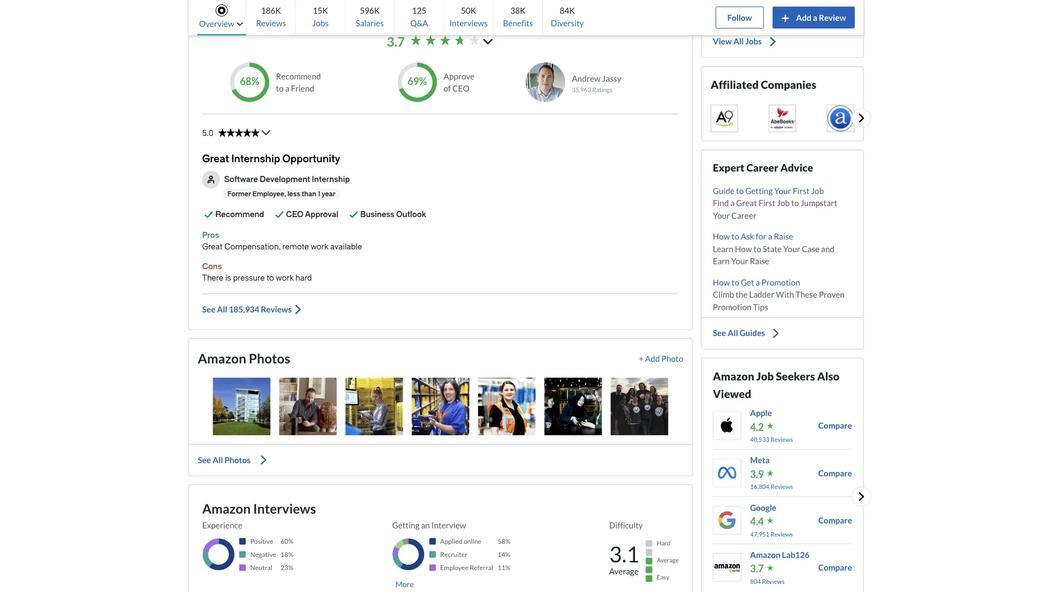 Task type: describe. For each thing, give the bounding box(es) containing it.
the
[[736, 289, 748, 299]]

125 q&a
[[410, 5, 428, 28]]

view
[[713, 36, 732, 46]]

1 vertical spatial promotion
[[713, 302, 752, 311]]

next button image
[[856, 490, 868, 503]]

hard
[[296, 273, 312, 282]]

how to ask for a raise link
[[713, 230, 852, 242]]

38k benefits
[[503, 5, 533, 28]]

amazon reviews
[[202, 13, 302, 29]]

47,951
[[750, 530, 770, 538]]

60%
[[281, 537, 294, 545]]

all for 185,934
[[217, 304, 227, 314]]

diversity & inclusion
[[232, 207, 306, 216]]

1 vertical spatial getting
[[392, 520, 420, 530]]

50k interviews
[[450, 5, 488, 28]]

0 vertical spatial diversity
[[551, 18, 584, 28]]

reviews inside see all 185,934 reviews link
[[261, 304, 292, 314]]

great inside guide to getting your first job find a great first job to jumpstart your career
[[736, 198, 757, 208]]

16,804
[[750, 483, 770, 490]]

see for see all guides
[[713, 328, 726, 338]]

follow for view all jobs link follow button
[[770, 10, 795, 20]]

employee referral 11%
[[440, 564, 511, 572]]

management
[[258, 255, 307, 264]]

15k jobs
[[312, 5, 329, 28]]

hard
[[657, 539, 671, 547]]

follow for follow button corresponding to add a review link
[[728, 12, 752, 22]]

5.0
[[202, 129, 214, 138]]

1 horizontal spatial job
[[777, 198, 790, 208]]

guides
[[740, 328, 765, 338]]

pressure
[[233, 273, 265, 282]]

jassy
[[602, 73, 622, 83]]

next button image
[[856, 111, 868, 125]]

2 amazon photo of: missing value image from the left
[[279, 378, 337, 435]]

to left the ask
[[732, 231, 739, 241]]

1 horizontal spatial 3.7
[[750, 562, 764, 574]]

3 amazon photo of: missing value image from the left
[[346, 378, 403, 435]]

1 vertical spatial diversity
[[232, 207, 263, 216]]

1 amazon photo of: missing value image from the left
[[213, 378, 271, 435]]

reviews for 47,951 reviews
[[771, 530, 793, 538]]

compare link for 4.4
[[819, 514, 852, 526]]

+
[[639, 353, 644, 363]]

15k
[[313, 5, 328, 15]]

amazon interviews
[[202, 501, 316, 516]]

interview
[[432, 520, 466, 530]]

status for compensation and benefits
[[345, 239, 386, 247]]

1 vertical spatial photos
[[225, 455, 250, 465]]

available
[[330, 242, 362, 251]]

add a review
[[797, 12, 846, 22]]

amazon for amazon reviews
[[202, 13, 251, 29]]

google logo image
[[714, 506, 741, 534]]

software development internship
[[224, 175, 350, 184]]

approve
[[444, 71, 475, 81]]

to inside the recommend to a friend
[[276, 83, 284, 93]]

amazon lab126
[[750, 550, 810, 559]]

& for inclusion
[[265, 207, 271, 216]]

former
[[227, 190, 251, 198]]

applied online
[[440, 537, 482, 545]]

than
[[302, 190, 316, 198]]

add a review link
[[773, 7, 855, 29]]

interviews for amazon
[[253, 501, 316, 516]]

approval
[[305, 210, 338, 219]]

business outlook
[[360, 210, 426, 219]]

review
[[819, 12, 846, 22]]

40,533
[[750, 436, 770, 443]]

compare link for 4.2
[[819, 419, 852, 432]]

with
[[776, 289, 794, 299]]

culture & values
[[232, 191, 293, 200]]

3.1 average
[[609, 541, 640, 576]]

meta
[[750, 455, 770, 465]]

compare for 4.4
[[819, 515, 852, 525]]

7 amazon photo of: missing value image from the left
[[611, 378, 668, 435]]

google link
[[750, 501, 793, 513]]

0 vertical spatial great
[[202, 153, 229, 165]]

0 horizontal spatial and
[[288, 239, 302, 248]]

1 vertical spatial benefits
[[304, 239, 334, 248]]

senior
[[232, 255, 256, 264]]

amazon lab126 link
[[750, 548, 810, 561]]

0 vertical spatial career
[[747, 161, 779, 173]]

overview
[[199, 19, 234, 29]]

11%
[[498, 564, 511, 572]]

andrew
[[572, 73, 601, 83]]

follow button for add a review link
[[716, 7, 764, 29]]

experience
[[202, 520, 242, 530]]

compare for 3.7
[[819, 562, 852, 572]]

amazon job seekers also viewed
[[713, 369, 840, 400]]

reviews for 804 reviews
[[762, 577, 785, 585]]

difficulty
[[609, 520, 643, 530]]

work inside cons there is pressure to work hard
[[276, 273, 294, 282]]

expert
[[713, 161, 745, 173]]

reviews for amazon reviews
[[253, 13, 302, 29]]

also
[[817, 369, 840, 382]]

employee
[[440, 564, 469, 572]]

seekers
[[776, 369, 815, 382]]

pros
[[202, 231, 219, 240]]

recommend for recommend to a friend
[[276, 71, 321, 81]]

1 horizontal spatial internship
[[312, 175, 350, 184]]

meta logo image
[[714, 459, 741, 487]]

0 vertical spatial 3.7
[[387, 34, 405, 49]]

q&a
[[410, 18, 428, 28]]

0 vertical spatial photos
[[249, 350, 290, 366]]

125
[[412, 5, 426, 15]]

all for jobs
[[734, 36, 744, 46]]

apple link
[[750, 407, 793, 419]]

is
[[225, 273, 231, 282]]

development
[[260, 175, 310, 184]]

to right the guide
[[736, 185, 744, 195]]

0 vertical spatial benefits
[[503, 18, 533, 28]]

your right "earn"
[[732, 256, 749, 266]]

4.4
[[750, 515, 764, 527]]

amazon for amazon interviews
[[202, 501, 251, 516]]

compensation,
[[224, 242, 281, 251]]

recruiter
[[440, 550, 468, 558]]

2 horizontal spatial job
[[811, 185, 824, 195]]

recommend for recommend
[[215, 210, 264, 219]]

expert career advice
[[713, 161, 813, 173]]

3.9
[[750, 468, 764, 480]]

your down "how to ask for a raise" link
[[784, 244, 801, 253]]

cons there is pressure to work hard
[[202, 262, 312, 282]]

of
[[444, 83, 451, 93]]

23%
[[281, 564, 294, 572]]

+ add photo link
[[639, 352, 684, 364]]

work/life balance
[[232, 175, 299, 184]]

case
[[802, 244, 820, 253]]

remote
[[283, 242, 309, 251]]

referral
[[470, 564, 493, 572]]

subratings
[[232, 157, 285, 169]]

culture
[[232, 191, 259, 200]]

senior management
[[232, 255, 307, 264]]

186k reviews
[[256, 5, 286, 28]]

804 reviews
[[750, 577, 785, 585]]

1 vertical spatial first
[[759, 198, 776, 208]]

software
[[224, 175, 258, 184]]



Task type: locate. For each thing, give the bounding box(es) containing it.
6 amazon photo of: missing value image from the left
[[545, 378, 602, 435]]

follow button for view all jobs link
[[713, 5, 852, 26]]

2 vertical spatial status
[[345, 239, 386, 247]]

1 vertical spatial interviews
[[253, 501, 316, 516]]

0 horizontal spatial average
[[609, 566, 639, 576]]

1 horizontal spatial benefits
[[503, 18, 533, 28]]

40,533 reviews
[[750, 436, 793, 443]]

all for guides
[[728, 328, 738, 338]]

all
[[734, 36, 744, 46], [217, 304, 227, 314], [728, 328, 738, 338], [213, 455, 223, 465]]

reviews inside 47,951 reviews link
[[771, 530, 793, 538]]

3 compare link from the top
[[819, 514, 852, 526]]

amazon up viewed
[[713, 369, 755, 382]]

a right find
[[731, 198, 735, 208]]

interviews down 50k in the left top of the page
[[450, 18, 488, 28]]

5 amazon photo of: missing value image from the left
[[478, 378, 536, 435]]

0 horizontal spatial promotion
[[713, 302, 752, 311]]

job inside amazon job seekers also viewed
[[757, 369, 774, 382]]

to left get
[[732, 277, 739, 287]]

how to get a promotion climb the ladder with these proven promotion tips
[[713, 277, 845, 311]]

recommend down culture
[[215, 210, 264, 219]]

0 horizontal spatial ceo
[[286, 210, 304, 219]]

see all guides link
[[702, 327, 863, 340]]

to down for
[[754, 244, 762, 253]]

companies
[[761, 78, 817, 91]]

0 horizontal spatial jobs
[[312, 18, 329, 28]]

get
[[741, 277, 754, 287]]

all inside "link"
[[728, 328, 738, 338]]

great inside pros great compensation, remote work available
[[202, 242, 223, 251]]

reviews right 16,804
[[771, 483, 793, 490]]

ceo inside approve of ceo
[[453, 83, 470, 93]]

promotion
[[762, 277, 800, 287], [713, 302, 752, 311]]

a right for
[[768, 231, 773, 241]]

amazon photo of: missing value image
[[213, 378, 271, 435], [279, 378, 337, 435], [346, 378, 403, 435], [412, 378, 470, 435], [478, 378, 536, 435], [545, 378, 602, 435], [611, 378, 668, 435]]

0 horizontal spatial job
[[757, 369, 774, 382]]

reviews up the amazon lab126
[[771, 530, 793, 538]]

career
[[747, 161, 779, 173], [732, 210, 757, 220]]

your
[[775, 185, 792, 195], [713, 210, 730, 220], [784, 244, 801, 253], [732, 256, 749, 266]]

getting an interview
[[392, 520, 466, 530]]

getting left an
[[392, 520, 420, 530]]

recommend up friend
[[276, 71, 321, 81]]

easy
[[657, 573, 670, 580]]

1 horizontal spatial raise
[[774, 231, 794, 241]]

3 compare from the top
[[819, 515, 852, 525]]

1
[[318, 190, 320, 198]]

amazon for amazon lab126
[[750, 550, 781, 559]]

reviews for 40,533 reviews
[[771, 436, 793, 443]]

1 vertical spatial how
[[735, 244, 752, 253]]

interviews up 60%
[[253, 501, 316, 516]]

2 compare link from the top
[[819, 467, 852, 479]]

0 vertical spatial raise
[[774, 231, 794, 241]]

16,804 reviews link
[[750, 482, 793, 492]]

3.1
[[609, 541, 640, 567]]

online
[[464, 537, 482, 545]]

salaries
[[356, 18, 384, 28]]

14%
[[498, 550, 511, 558]]

1 vertical spatial great
[[736, 198, 757, 208]]

ceo
[[453, 83, 470, 93], [286, 210, 304, 219]]

follow
[[770, 10, 795, 20], [728, 12, 752, 22]]

status right 5.0
[[218, 128, 260, 137]]

negative 18%
[[250, 550, 294, 558]]

2 vertical spatial how
[[713, 277, 730, 287]]

to
[[276, 83, 284, 93], [736, 185, 744, 195], [792, 198, 799, 208], [732, 231, 739, 241], [754, 244, 762, 253], [267, 273, 274, 282], [732, 277, 739, 287]]

how inside how to get a promotion climb the ladder with these proven promotion tips
[[713, 277, 730, 287]]

0 vertical spatial how
[[713, 231, 730, 241]]

opportunity
[[282, 153, 340, 165]]

getting inside guide to getting your first job find a great first job to jumpstart your career
[[746, 185, 773, 195]]

benefits
[[503, 18, 533, 28], [304, 239, 334, 248]]

4 compare link from the top
[[819, 561, 852, 574]]

1 vertical spatial add
[[645, 353, 660, 363]]

see all 185,934 reviews
[[202, 304, 292, 314]]

follow button up view all jobs link
[[713, 5, 852, 26]]

meta link
[[750, 454, 793, 466]]

benefits down the '38k'
[[503, 18, 533, 28]]

1 vertical spatial jobs
[[746, 36, 762, 46]]

see for see all 185,934 reviews
[[202, 304, 215, 314]]

your down find
[[713, 210, 730, 220]]

follow button up view all jobs
[[716, 7, 764, 29]]

2 compare from the top
[[819, 468, 852, 478]]

pros great compensation, remote work available
[[202, 231, 362, 251]]

0 vertical spatial average
[[657, 556, 679, 564]]

a inside the recommend to a friend
[[285, 83, 289, 93]]

0 vertical spatial promotion
[[762, 277, 800, 287]]

guide to getting your first job find a great first job to jumpstart your career
[[713, 185, 838, 220]]

0 vertical spatial ceo
[[453, 83, 470, 93]]

ceo down the less
[[286, 210, 304, 219]]

0 vertical spatial interviews
[[450, 18, 488, 28]]

amazon down 185,934
[[198, 350, 246, 366]]

promotion down climb at the right of page
[[713, 302, 752, 311]]

to inside how to get a promotion climb the ladder with these proven promotion tips
[[732, 277, 739, 287]]

a inside how to ask for a raise learn how to state your case and earn your raise
[[768, 231, 773, 241]]

status
[[218, 128, 260, 137], [345, 207, 386, 216], [345, 239, 386, 247]]

status for diversity & inclusion
[[345, 207, 386, 216]]

see for see all photos
[[198, 455, 211, 465]]

amazon president and ceo andrew jassy image
[[526, 62, 566, 102]]

work
[[311, 242, 329, 251], [276, 273, 294, 282]]

0 vertical spatial recommend
[[276, 71, 321, 81]]

0 horizontal spatial diversity
[[232, 207, 263, 216]]

reviews left 15k jobs
[[253, 13, 302, 29]]

1 vertical spatial 3.7
[[750, 562, 764, 574]]

job down guide to getting your first job link
[[777, 198, 790, 208]]

how up climb at the right of page
[[713, 277, 730, 287]]

promotion up with
[[762, 277, 800, 287]]

less
[[288, 190, 300, 198]]

lab126
[[782, 550, 810, 559]]

ceo down 'approve' on the top left of the page
[[453, 83, 470, 93]]

596k salaries
[[356, 5, 384, 28]]

a left friend
[[285, 83, 289, 93]]

2 vertical spatial job
[[757, 369, 774, 382]]

apple logo image
[[714, 412, 741, 439]]

reviews right 804
[[762, 577, 785, 585]]

average
[[657, 556, 679, 564], [609, 566, 639, 576]]

1 horizontal spatial add
[[797, 12, 812, 22]]

0 horizontal spatial raise
[[750, 256, 770, 266]]

reviews inside '40,533 reviews' link
[[771, 436, 793, 443]]

work right 'remote'
[[311, 242, 329, 251]]

how down the ask
[[735, 244, 752, 253]]

great down 5.0
[[202, 153, 229, 165]]

compare link for 3.7
[[819, 561, 852, 574]]

earn
[[713, 256, 730, 266]]

to inside cons there is pressure to work hard
[[267, 273, 274, 282]]

596k
[[360, 5, 380, 15]]

& down culture & values at the top of page
[[265, 207, 271, 216]]

1 compare link from the top
[[819, 419, 852, 432]]

how for get
[[713, 277, 730, 287]]

great internship opportunity link
[[202, 153, 340, 165]]

amazon lab126 logo image
[[714, 554, 741, 581]]

jobs down 15k
[[312, 18, 329, 28]]

raise
[[774, 231, 794, 241], [750, 256, 770, 266]]

1 vertical spatial see
[[713, 328, 726, 338]]

40,533 reviews link
[[750, 434, 793, 445]]

job left seekers
[[757, 369, 774, 382]]

1 horizontal spatial average
[[657, 556, 679, 564]]

ask
[[741, 231, 755, 241]]

follow up view all jobs link
[[770, 10, 795, 20]]

1 horizontal spatial and
[[821, 244, 835, 253]]

see
[[202, 304, 215, 314], [713, 328, 726, 338], [198, 455, 211, 465]]

internship up work/life
[[231, 153, 280, 165]]

first down guide to getting your first job link
[[759, 198, 776, 208]]

reviews inside 16,804 reviews link
[[771, 483, 793, 490]]

1 horizontal spatial jobs
[[746, 36, 762, 46]]

how to get a promotion link
[[713, 276, 852, 288]]

great right find
[[736, 198, 757, 208]]

average left easy on the right
[[609, 566, 639, 576]]

1 compare from the top
[[819, 421, 852, 430]]

great down pros
[[202, 242, 223, 251]]

a inside guide to getting your first job find a great first job to jumpstart your career
[[731, 198, 735, 208]]

& for values
[[261, 191, 267, 200]]

an
[[421, 520, 430, 530]]

career up the ask
[[732, 210, 757, 220]]

to down guide to getting your first job link
[[792, 198, 799, 208]]

diversity down culture
[[232, 207, 263, 216]]

there
[[202, 273, 223, 282]]

see all photos link
[[198, 453, 684, 466]]

1 horizontal spatial getting
[[746, 185, 773, 195]]

add right +
[[645, 353, 660, 363]]

0 vertical spatial status
[[218, 128, 260, 137]]

status up available
[[345, 207, 386, 216]]

reviews for 186k reviews
[[256, 18, 286, 28]]

advanced book exchange inc. image
[[769, 104, 796, 132]]

0 horizontal spatial benefits
[[304, 239, 334, 248]]

a right get
[[756, 277, 760, 287]]

1 horizontal spatial work
[[311, 242, 329, 251]]

0 horizontal spatial follow
[[728, 12, 752, 22]]

1 vertical spatial raise
[[750, 256, 770, 266]]

tips
[[753, 302, 768, 311]]

amazon photos
[[198, 350, 290, 366]]

how to ask for a raise learn how to state your case and earn your raise
[[713, 231, 835, 266]]

your down advice
[[775, 185, 792, 195]]

1 horizontal spatial recommend
[[276, 71, 321, 81]]

average down the hard
[[657, 556, 679, 564]]

reviews down the 186k
[[256, 18, 286, 28]]

all for photos
[[213, 455, 223, 465]]

1 horizontal spatial promotion
[[762, 277, 800, 287]]

great
[[202, 153, 229, 165], [736, 198, 757, 208], [202, 242, 223, 251]]

&
[[261, 191, 267, 200], [265, 207, 271, 216]]

1 horizontal spatial follow
[[770, 10, 795, 20]]

ratings
[[592, 86, 613, 93]]

4.2
[[750, 421, 764, 433]]

great internship opportunity
[[202, 153, 340, 165]]

1 vertical spatial recommend
[[215, 210, 264, 219]]

a
[[813, 12, 818, 22], [285, 83, 289, 93], [731, 198, 735, 208], [768, 231, 773, 241], [756, 277, 760, 287]]

internship up year
[[312, 175, 350, 184]]

see all guides
[[713, 328, 765, 338]]

3.7
[[387, 34, 405, 49], [750, 562, 764, 574]]

see inside "link"
[[713, 328, 726, 338]]

1 horizontal spatial interviews
[[450, 18, 488, 28]]

0 horizontal spatial getting
[[392, 520, 420, 530]]

getting down expert career advice
[[746, 185, 773, 195]]

see all 185,934 reviews link
[[202, 293, 679, 316]]

compare for 3.9
[[819, 468, 852, 478]]

0 horizontal spatial internship
[[231, 153, 280, 165]]

0 vertical spatial &
[[261, 191, 267, 200]]

0 horizontal spatial add
[[645, 353, 660, 363]]

1 vertical spatial ceo
[[286, 210, 304, 219]]

photos down see all 185,934 reviews at the left bottom of the page
[[249, 350, 290, 366]]

amazon left 186k reviews
[[202, 13, 251, 29]]

1 horizontal spatial diversity
[[551, 18, 584, 28]]

compare for 4.2
[[819, 421, 852, 430]]

cons
[[202, 262, 222, 271]]

2 vertical spatial great
[[202, 242, 223, 251]]

alexa internet, inc. image
[[827, 104, 855, 132]]

add left review
[[797, 12, 812, 22]]

amazon inside amazon lab126 link
[[750, 550, 781, 559]]

amazon up experience
[[202, 501, 251, 516]]

to left friend
[[276, 83, 284, 93]]

diversity down the 84k
[[551, 18, 584, 28]]

0 vertical spatial getting
[[746, 185, 773, 195]]

1 vertical spatial job
[[777, 198, 790, 208]]

advice
[[781, 161, 813, 173]]

0 vertical spatial work
[[311, 242, 329, 251]]

how for ask
[[713, 231, 730, 241]]

0 vertical spatial add
[[797, 12, 812, 22]]

first
[[793, 185, 810, 195], [759, 198, 776, 208]]

apple
[[750, 408, 772, 418]]

employee,
[[253, 190, 286, 198]]

0 horizontal spatial recommend
[[215, 210, 264, 219]]

a inside how to get a promotion climb the ladder with these proven promotion tips
[[756, 277, 760, 287]]

add
[[797, 12, 812, 22], [645, 353, 660, 363]]

photos up amazon interviews
[[225, 455, 250, 465]]

status down business
[[345, 239, 386, 247]]

and inside how to ask for a raise learn how to state your case and earn your raise
[[821, 244, 835, 253]]

reviews right 185,934
[[261, 304, 292, 314]]

amazon for amazon job seekers also viewed
[[713, 369, 755, 382]]

4 amazon photo of: missing value image from the left
[[412, 378, 470, 435]]

1 vertical spatial work
[[276, 273, 294, 282]]

compare link for 3.9
[[819, 467, 852, 479]]

state
[[763, 244, 782, 253]]

0 vertical spatial first
[[793, 185, 810, 195]]

0 horizontal spatial interviews
[[253, 501, 316, 516]]

work down management
[[276, 273, 294, 282]]

0 horizontal spatial work
[[276, 273, 294, 282]]

1 vertical spatial career
[[732, 210, 757, 220]]

these
[[796, 289, 818, 299]]

reviews right 40,533
[[771, 436, 793, 443]]

view all jobs link
[[713, 35, 852, 48]]

a9.com, inc. image
[[711, 104, 738, 132]]

amazon down 47,951
[[750, 550, 781, 559]]

jobs right the view
[[746, 36, 762, 46]]

0 vertical spatial see
[[202, 304, 215, 314]]

compensation
[[232, 239, 287, 248]]

former employee, less than 1 year
[[227, 190, 336, 198]]

1 vertical spatial status
[[345, 207, 386, 216]]

raise down "state"
[[750, 256, 770, 266]]

and up management
[[288, 239, 302, 248]]

guide
[[713, 185, 735, 195]]

2 vertical spatial see
[[198, 455, 211, 465]]

average inside 3.1 average
[[609, 566, 639, 576]]

compare link
[[819, 419, 852, 432], [819, 467, 852, 479], [819, 514, 852, 526], [819, 561, 852, 574]]

amazon for amazon photos
[[198, 350, 246, 366]]

first up jumpstart
[[793, 185, 810, 195]]

0 horizontal spatial 3.7
[[387, 34, 405, 49]]

follow up view all jobs
[[728, 12, 752, 22]]

job up jumpstart
[[811, 185, 824, 195]]

1 horizontal spatial ceo
[[453, 83, 470, 93]]

benefits down approval
[[304, 239, 334, 248]]

learn
[[713, 244, 734, 253]]

0 vertical spatial internship
[[231, 153, 280, 165]]

and right case
[[821, 244, 835, 253]]

getting
[[746, 185, 773, 195], [392, 520, 420, 530]]

0 horizontal spatial first
[[759, 198, 776, 208]]

interviews
[[450, 18, 488, 28], [253, 501, 316, 516]]

804 reviews link
[[750, 576, 810, 586]]

outlook
[[396, 210, 426, 219]]

a left review
[[813, 12, 818, 22]]

andrew jassy 35,963 ratings
[[572, 73, 622, 93]]

1 vertical spatial internship
[[312, 175, 350, 184]]

how up 'learn'
[[713, 231, 730, 241]]

1 horizontal spatial first
[[793, 185, 810, 195]]

0 vertical spatial jobs
[[312, 18, 329, 28]]

& down work/life balance
[[261, 191, 267, 200]]

balance
[[270, 175, 299, 184]]

reviews inside the 804 reviews link
[[762, 577, 785, 585]]

1 vertical spatial average
[[609, 566, 639, 576]]

804
[[750, 577, 761, 585]]

4 compare from the top
[[819, 562, 852, 572]]

1 vertical spatial &
[[265, 207, 271, 216]]

to down senior management
[[267, 273, 274, 282]]

raise up "state"
[[774, 231, 794, 241]]

career up guide to getting your first job link
[[747, 161, 779, 173]]

inclusion
[[273, 207, 306, 216]]

work inside pros great compensation, remote work available
[[311, 242, 329, 251]]

0 vertical spatial job
[[811, 185, 824, 195]]

amazon inside amazon job seekers also viewed
[[713, 369, 755, 382]]

reviews for 16,804 reviews
[[771, 483, 793, 490]]

career inside guide to getting your first job find a great first job to jumpstart your career
[[732, 210, 757, 220]]

interviews for 50k
[[450, 18, 488, 28]]



Task type: vqa. For each thing, say whether or not it's contained in the screenshot.
the Apple link
yes



